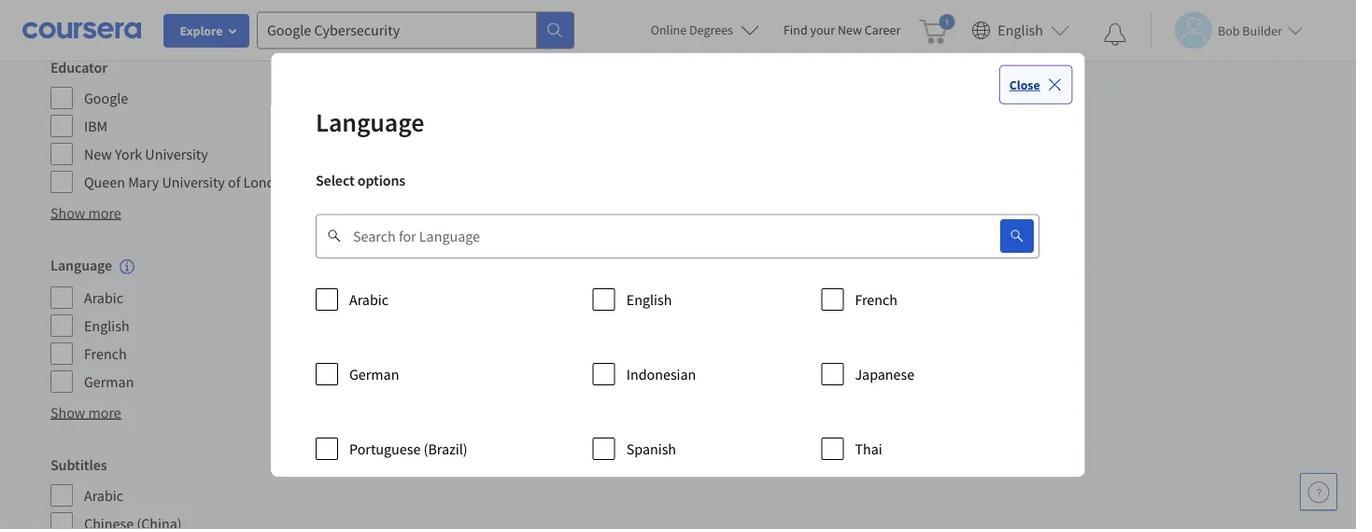 Task type: vqa. For each thing, say whether or not it's contained in the screenshot.
the topmost ENGLISH
yes



Task type: locate. For each thing, give the bounding box(es) containing it.
show up subtitles
[[50, 403, 85, 422]]

your
[[811, 21, 835, 38]]

1 vertical spatial more
[[88, 403, 121, 422]]

1 horizontal spatial german
[[350, 365, 400, 384]]

2 show from the top
[[50, 403, 85, 422]]

close
[[1010, 76, 1041, 93]]

more for german
[[88, 403, 121, 422]]

0 horizontal spatial french
[[84, 345, 127, 363]]

0 vertical spatial show
[[50, 204, 85, 222]]

show more down queen
[[50, 204, 121, 222]]

1 vertical spatial language
[[50, 256, 112, 275]]

1 show from the top
[[50, 204, 85, 222]]

more down queen
[[88, 204, 121, 222]]

show more button
[[50, 202, 121, 224], [50, 402, 121, 424]]

2 horizontal spatial english
[[998, 21, 1044, 40]]

1 vertical spatial show
[[50, 403, 85, 422]]

2 show more from the top
[[50, 403, 121, 422]]

arabic inside subtitles group
[[84, 487, 123, 505]]

german inside the 'select language options' element
[[350, 365, 400, 384]]

arabic for language
[[84, 289, 123, 307]]

2 vertical spatial english
[[84, 317, 130, 335]]

language
[[316, 106, 425, 138], [50, 256, 112, 275]]

german
[[350, 365, 400, 384], [84, 373, 134, 391]]

1 show more from the top
[[50, 204, 121, 222]]

york
[[115, 145, 142, 164]]

english
[[998, 21, 1044, 40], [627, 290, 673, 309], [84, 317, 130, 335]]

search image
[[1011, 229, 1026, 244]]

german up portuguese
[[350, 365, 400, 384]]

find
[[784, 21, 808, 38]]

0 horizontal spatial language
[[50, 256, 112, 275]]

show more button for german
[[50, 402, 121, 424]]

1 horizontal spatial english
[[627, 290, 673, 309]]

0 vertical spatial show more
[[50, 204, 121, 222]]

more up subtitles
[[88, 403, 121, 422]]

0 vertical spatial university
[[145, 145, 208, 164]]

1 show more button from the top
[[50, 202, 121, 224]]

french inside language group
[[84, 345, 127, 363]]

new right your
[[838, 21, 863, 38]]

0 vertical spatial new
[[838, 21, 863, 38]]

language up 'select options'
[[316, 106, 425, 138]]

1 vertical spatial show more button
[[50, 402, 121, 424]]

1 vertical spatial show more
[[50, 403, 121, 422]]

show down queen
[[50, 204, 85, 222]]

japanese
[[856, 365, 915, 384]]

arabic inside the 'select language options' element
[[350, 290, 389, 309]]

2 show more button from the top
[[50, 402, 121, 424]]

options
[[358, 171, 406, 189]]

show more
[[50, 204, 121, 222], [50, 403, 121, 422]]

1 horizontal spatial french
[[856, 290, 898, 309]]

arabic inside language group
[[84, 289, 123, 307]]

1 vertical spatial english
[[627, 290, 673, 309]]

university left the of
[[162, 173, 225, 192]]

select language options element
[[316, 281, 1041, 505]]

career
[[865, 21, 901, 38]]

new
[[838, 21, 863, 38], [84, 145, 112, 164]]

german inside language group
[[84, 373, 134, 391]]

0 horizontal spatial new
[[84, 145, 112, 164]]

0 vertical spatial french
[[856, 290, 898, 309]]

select
[[316, 171, 355, 189]]

london
[[243, 173, 291, 192]]

subtitles
[[50, 456, 107, 474]]

1 more from the top
[[88, 204, 121, 222]]

1 vertical spatial university
[[162, 173, 225, 192]]

0 horizontal spatial english
[[84, 317, 130, 335]]

show
[[50, 204, 85, 222], [50, 403, 85, 422]]

university up queen mary university of london
[[145, 145, 208, 164]]

1 vertical spatial new
[[84, 145, 112, 164]]

show notifications image
[[1105, 23, 1127, 46]]

Search by keyword search field
[[354, 214, 957, 259]]

show for german
[[50, 403, 85, 422]]

0 vertical spatial show more button
[[50, 202, 121, 224]]

1 horizontal spatial new
[[838, 21, 863, 38]]

language down queen
[[50, 256, 112, 275]]

1 vertical spatial french
[[84, 345, 127, 363]]

0 vertical spatial english
[[998, 21, 1044, 40]]

indonesian
[[627, 365, 697, 384]]

language dialog
[[271, 53, 1085, 505]]

0 vertical spatial language
[[316, 106, 425, 138]]

arabic for subtitles
[[84, 487, 123, 505]]

english button
[[965, 0, 1077, 61]]

french
[[856, 290, 898, 309], [84, 345, 127, 363]]

ibm
[[84, 117, 108, 135]]

2 more from the top
[[88, 403, 121, 422]]

university
[[145, 145, 208, 164], [162, 173, 225, 192]]

0 vertical spatial more
[[88, 204, 121, 222]]

0 horizontal spatial german
[[84, 373, 134, 391]]

university for york
[[145, 145, 208, 164]]

None search field
[[257, 12, 575, 49]]

new down ibm
[[84, 145, 112, 164]]

1 horizontal spatial language
[[316, 106, 425, 138]]

show more button up subtitles
[[50, 402, 121, 424]]

arabic
[[84, 289, 123, 307], [350, 290, 389, 309], [84, 487, 123, 505]]

queen
[[84, 173, 125, 192]]

english inside the 'select language options' element
[[627, 290, 673, 309]]

show more button down queen
[[50, 202, 121, 224]]

close button
[[1002, 68, 1071, 102]]

english inside language group
[[84, 317, 130, 335]]

german up subtitles
[[84, 373, 134, 391]]

show more up subtitles
[[50, 403, 121, 422]]

more
[[88, 204, 121, 222], [88, 403, 121, 422]]



Task type: describe. For each thing, give the bounding box(es) containing it.
language inside dialog
[[316, 106, 425, 138]]

show for queen mary university of london
[[50, 204, 85, 222]]

language group
[[50, 254, 356, 394]]

new inside find your new career link
[[838, 21, 863, 38]]

educator group
[[50, 56, 356, 194]]

mary
[[128, 173, 159, 192]]

english inside button
[[998, 21, 1044, 40]]

educator
[[50, 58, 108, 77]]

select options
[[316, 171, 406, 189]]

subtitles group
[[50, 454, 356, 530]]

new inside educator group
[[84, 145, 112, 164]]

shopping cart: 1 item image
[[920, 14, 955, 44]]

more for queen mary university of london
[[88, 204, 121, 222]]

coursera image
[[22, 15, 141, 45]]

(brazil)
[[424, 440, 468, 459]]

portuguese (brazil)
[[350, 440, 468, 459]]

find your new career link
[[775, 19, 910, 42]]

new york university
[[84, 145, 208, 164]]

show more for queen mary university of london
[[50, 204, 121, 222]]

google
[[84, 89, 128, 107]]

of
[[228, 173, 241, 192]]

university for mary
[[162, 173, 225, 192]]

french inside the 'select language options' element
[[856, 290, 898, 309]]

show more for german
[[50, 403, 121, 422]]

show more button for queen mary university of london
[[50, 202, 121, 224]]

find your new career
[[784, 21, 901, 38]]

help center image
[[1308, 481, 1331, 504]]

language inside group
[[50, 256, 112, 275]]

portuguese
[[350, 440, 421, 459]]

queen mary university of london
[[84, 173, 291, 192]]

spanish
[[627, 440, 677, 459]]

thai
[[856, 440, 883, 459]]



